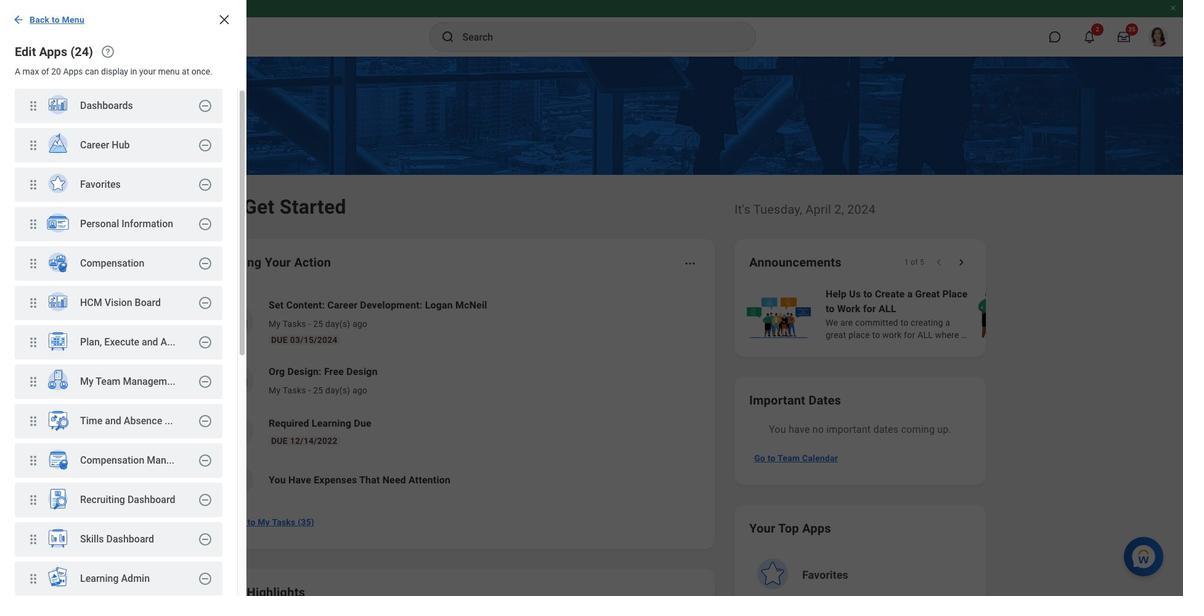 Task type: vqa. For each thing, say whether or not it's contained in the screenshot.
minus circle icon corresponding to 11th LIST ITEM from the bottom of the Global Navigation dialog on the left of page
yes



Task type: describe. For each thing, give the bounding box(es) containing it.
1 minus circle image from the top
[[198, 99, 213, 113]]

profile logan mcneil element
[[1141, 23, 1176, 51]]

draggable vertical image for first list item
[[26, 99, 41, 113]]

8 minus circle image from the top
[[198, 532, 213, 547]]

2 minus circle image from the top
[[198, 177, 213, 192]]

minus circle image for 4th list item
[[198, 217, 213, 232]]

draggable vertical image for 4th list item
[[26, 217, 41, 232]]

4 list item from the top
[[15, 207, 222, 243]]

x image
[[217, 12, 232, 27]]

13 list item from the top
[[15, 562, 222, 597]]

5 list item from the top
[[15, 247, 222, 282]]

notifications large image
[[1083, 31, 1096, 43]]

12 list item from the top
[[15, 523, 222, 558]]

draggable vertical image for 13th list item from the top of the list in the global navigation dialog
[[26, 572, 41, 587]]

8 list item from the top
[[15, 365, 222, 401]]

11 list item from the top
[[15, 483, 222, 519]]

question outline image
[[101, 44, 115, 59]]

3 list item from the top
[[15, 168, 222, 203]]

draggable vertical image for 8th list item from the bottom of the list in the global navigation dialog
[[26, 296, 41, 311]]

global navigation dialog
[[0, 0, 247, 597]]

draggable vertical image for 7th list item from the bottom of the list in the global navigation dialog
[[26, 335, 41, 350]]

chevron right small image
[[955, 256, 968, 269]]

2 vertical spatial inbox image
[[217, 516, 229, 529]]

7 minus circle image from the top
[[198, 493, 213, 508]]



Task type: locate. For each thing, give the bounding box(es) containing it.
draggable vertical image for third list item from the bottom of the list in the global navigation dialog
[[26, 493, 41, 508]]

list item
[[15, 89, 222, 124], [15, 128, 222, 164], [15, 168, 222, 203], [15, 207, 222, 243], [15, 247, 222, 282], [15, 286, 222, 322], [15, 325, 222, 361], [15, 365, 222, 401], [15, 404, 222, 440], [15, 444, 222, 479], [15, 483, 222, 519], [15, 523, 222, 558], [15, 562, 222, 597]]

6 draggable vertical image from the top
[[26, 493, 41, 508]]

draggable vertical image for 12th list item from the top
[[26, 532, 41, 547]]

5 minus circle image from the top
[[198, 572, 213, 587]]

3 minus circle image from the top
[[198, 296, 213, 311]]

status
[[904, 258, 924, 267]]

1 draggable vertical image from the top
[[26, 177, 41, 192]]

list
[[0, 89, 237, 597], [744, 286, 1183, 343], [212, 288, 700, 505]]

minus circle image
[[198, 99, 213, 113], [198, 177, 213, 192], [198, 296, 213, 311], [198, 335, 213, 350], [198, 414, 213, 429], [198, 454, 213, 468], [198, 493, 213, 508], [198, 532, 213, 547]]

10 list item from the top
[[15, 444, 222, 479]]

main content
[[0, 57, 1183, 597]]

1 list item from the top
[[15, 89, 222, 124]]

close environment banner image
[[1170, 4, 1177, 12]]

6 minus circle image from the top
[[198, 454, 213, 468]]

3 draggable vertical image from the top
[[26, 335, 41, 350]]

2 draggable vertical image from the top
[[26, 296, 41, 311]]

8 draggable vertical image from the top
[[26, 572, 41, 587]]

dashboard expenses image
[[230, 471, 248, 490]]

inbox image
[[230, 312, 248, 331], [230, 372, 248, 390], [217, 516, 229, 529]]

minus circle image for 5th list item from the top of the list in the global navigation dialog
[[198, 256, 213, 271]]

draggable vertical image for 5th list item from the top of the list in the global navigation dialog
[[26, 256, 41, 271]]

4 draggable vertical image from the top
[[26, 375, 41, 389]]

minus circle image for 13th list item from the top of the list in the global navigation dialog
[[198, 572, 213, 587]]

0 vertical spatial inbox image
[[230, 312, 248, 331]]

banner
[[0, 0, 1183, 57]]

draggable vertical image for sixth list item from the bottom of the list in the global navigation dialog
[[26, 375, 41, 389]]

draggable vertical image for 12th list item from the bottom of the list in the global navigation dialog
[[26, 138, 41, 153]]

chevron left small image
[[933, 256, 945, 269]]

draggable vertical image
[[26, 177, 41, 192], [26, 296, 41, 311], [26, 335, 41, 350], [26, 375, 41, 389], [26, 454, 41, 468], [26, 493, 41, 508], [26, 532, 41, 547], [26, 572, 41, 587]]

9 list item from the top
[[15, 404, 222, 440]]

4 minus circle image from the top
[[198, 335, 213, 350]]

1 vertical spatial inbox image
[[230, 372, 248, 390]]

list inside global navigation dialog
[[0, 89, 237, 597]]

arrow left image
[[12, 14, 25, 26]]

minus circle image
[[198, 138, 213, 153], [198, 217, 213, 232], [198, 256, 213, 271], [198, 375, 213, 389], [198, 572, 213, 587]]

7 draggable vertical image from the top
[[26, 532, 41, 547]]

6 list item from the top
[[15, 286, 222, 322]]

inbox large image
[[1118, 31, 1130, 43]]

3 minus circle image from the top
[[198, 256, 213, 271]]

minus circle image for 12th list item from the bottom of the list in the global navigation dialog
[[198, 138, 213, 153]]

3 draggable vertical image from the top
[[26, 217, 41, 232]]

5 draggable vertical image from the top
[[26, 414, 41, 429]]

search image
[[440, 30, 455, 44]]

5 minus circle image from the top
[[198, 414, 213, 429]]

draggable vertical image
[[26, 99, 41, 113], [26, 138, 41, 153], [26, 217, 41, 232], [26, 256, 41, 271], [26, 414, 41, 429]]

5 draggable vertical image from the top
[[26, 454, 41, 468]]

draggable vertical image for 4th list item from the bottom
[[26, 454, 41, 468]]

2 draggable vertical image from the top
[[26, 138, 41, 153]]

4 minus circle image from the top
[[198, 375, 213, 389]]

draggable vertical image for 11th list item from the bottom
[[26, 177, 41, 192]]

1 minus circle image from the top
[[198, 138, 213, 153]]

1 draggable vertical image from the top
[[26, 99, 41, 113]]

7 list item from the top
[[15, 325, 222, 361]]

book open image
[[230, 422, 248, 441]]

2 list item from the top
[[15, 128, 222, 164]]

draggable vertical image for 9th list item from the top
[[26, 414, 41, 429]]

4 draggable vertical image from the top
[[26, 256, 41, 271]]

minus circle image for sixth list item from the bottom of the list in the global navigation dialog
[[198, 375, 213, 389]]

2 minus circle image from the top
[[198, 217, 213, 232]]



